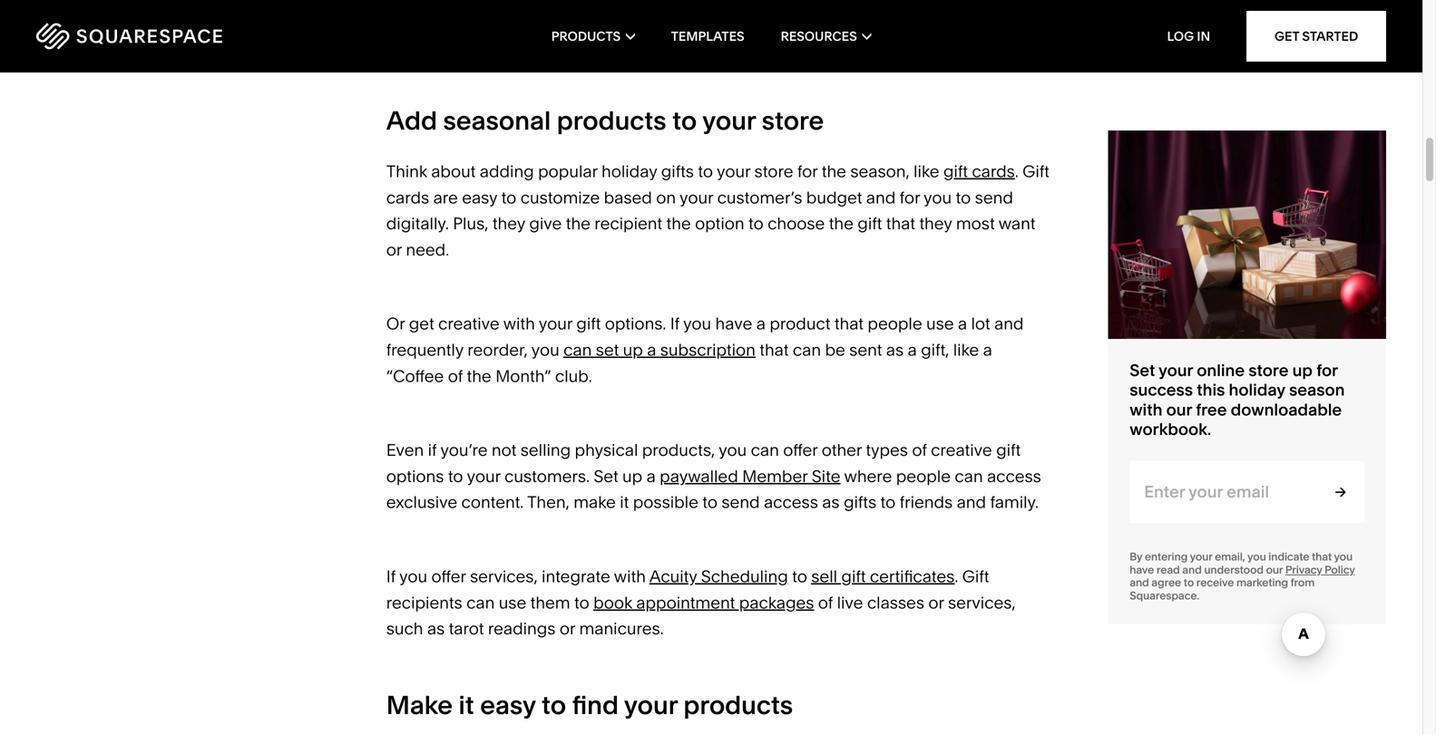 Task type: describe. For each thing, give the bounding box(es) containing it.
or
[[386, 314, 405, 334]]

so
[[808, 8, 827, 28]]

0 horizontal spatial services,
[[470, 567, 538, 587]]

the inside so that your products appear in the google shopping tab, image search, and youtube.
[[386, 34, 411, 54]]

a down options.
[[647, 340, 656, 360]]

from
[[1291, 577, 1315, 590]]

1 vertical spatial store
[[755, 162, 793, 181]]

up inside the set your online store up for success this holiday season with our free downloadable workbook.
[[1293, 361, 1313, 381]]

1 vertical spatial offer
[[431, 567, 466, 587]]

need.
[[406, 240, 449, 260]]

manicures.
[[579, 619, 664, 639]]

send inside . gift cards are easy to customize based on your customer's budget and for you to send digitally. plus, they give the recipient the option to choose the gift that they most want or need.
[[975, 188, 1013, 208]]

1 vertical spatial it
[[459, 690, 474, 721]]

privacy
[[1286, 564, 1322, 577]]

have inside by entering your email, you indicate that you have read and understood our
[[1130, 564, 1154, 577]]

of inside even if you're not selling physical products, you can offer other types of creative gift options to your customers. set up a
[[912, 441, 927, 461]]

. for . gift recipients can use them to
[[955, 567, 958, 587]]

popular
[[538, 162, 598, 181]]

use inside or get creative with your gift options. if you have a product that people use a lot and frequently reorder, you
[[926, 314, 954, 334]]

use inside . gift recipients can use them to
[[499, 593, 526, 613]]

"coffee
[[386, 366, 444, 386]]

option
[[695, 214, 745, 234]]

agree
[[1152, 577, 1181, 590]]

privacy policy link
[[1286, 564, 1355, 577]]

2 vertical spatial products
[[684, 690, 793, 721]]

digitally.
[[386, 214, 449, 234]]

privacy policy and agree         to receive marketing from squarespace.
[[1130, 564, 1355, 603]]

tab,
[[555, 34, 584, 54]]

for inside the set your online store up for success this holiday season with our free downloadable workbook.
[[1317, 361, 1338, 381]]

your inside the set your online store up for success this holiday season with our free downloadable workbook.
[[1159, 361, 1193, 381]]

0 horizontal spatial gifts
[[661, 162, 694, 181]]

entering
[[1145, 551, 1188, 564]]

other
[[822, 441, 862, 461]]

paywalled member site
[[660, 467, 841, 487]]

the up 'budget'
[[822, 162, 847, 181]]

that inside by entering your email, you indicate that you have read and understood our
[[1312, 551, 1332, 564]]

your inside even if you're not selling physical products, you can offer other types of creative gift options to your customers. set up a
[[467, 467, 501, 487]]

scheduling
[[701, 567, 788, 587]]

to down paywalled
[[703, 493, 718, 513]]

your inside by entering your email, you indicate that you have read and understood our
[[1190, 551, 1213, 564]]

member
[[742, 467, 808, 487]]

gift for . gift cards are easy to customize based on your customer's budget and for you to send digitally. plus, they give the recipient the option to choose the gift that they most want or need.
[[1023, 162, 1050, 181]]

your right find
[[624, 690, 678, 721]]

want
[[999, 214, 1036, 234]]

family.
[[990, 493, 1039, 513]]

of live classes or services, such as tarot readings or manicures.
[[386, 593, 1020, 639]]

to down where
[[881, 493, 896, 513]]

tarot
[[449, 619, 484, 639]]

possible
[[633, 493, 699, 513]]

integrate
[[542, 567, 610, 587]]

0 vertical spatial for
[[797, 162, 818, 181]]

0 horizontal spatial if
[[386, 567, 396, 587]]

can inside even if you're not selling physical products, you can offer other types of creative gift options to your customers. set up a
[[751, 441, 779, 461]]

product
[[770, 314, 831, 334]]

that inside that can be sent as a gift, like a "coffee of the month" club.
[[760, 340, 789, 360]]

shopping
[[476, 34, 551, 54]]

success
[[1130, 380, 1193, 400]]

sell
[[811, 567, 838, 587]]

workbook.
[[1130, 420, 1211, 439]]

to left find
[[542, 690, 566, 721]]

gift inside or get creative with your gift options. if you have a product that people use a lot and frequently reorder, you
[[576, 314, 601, 334]]

acuity
[[650, 567, 697, 587]]

friends
[[900, 493, 953, 513]]

our inside the set your online store up for success this holiday season with our free downloadable workbook.
[[1167, 400, 1192, 420]]

budget
[[806, 188, 862, 208]]

1 vertical spatial easy
[[480, 690, 536, 721]]

the inside that can be sent as a gift, like a "coffee of the month" club.
[[467, 366, 492, 386]]

season
[[1289, 380, 1345, 400]]

gift inside . gift cards are easy to customize based on your customer's budget and for you to send digitally. plus, they give the recipient the option to choose the gift that they most want or need.
[[858, 214, 882, 234]]

find
[[572, 690, 619, 721]]

as inside that can be sent as a gift, like a "coffee of the month" club.
[[886, 340, 904, 360]]

read
[[1157, 564, 1180, 577]]

book
[[594, 593, 632, 613]]

such
[[386, 619, 423, 639]]

appear
[[974, 8, 1029, 28]]

you up subscription
[[683, 314, 711, 334]]

the down 'budget'
[[829, 214, 854, 234]]

selling
[[521, 441, 571, 461]]

certificates
[[870, 567, 955, 587]]

to inside the privacy policy and agree         to receive marketing from squarespace.
[[1184, 577, 1194, 590]]

to up most at the right
[[956, 188, 971, 208]]

sell gift certificates link
[[811, 567, 955, 587]]

1 horizontal spatial with
[[614, 567, 646, 587]]

by
[[1130, 551, 1143, 564]]

resources button
[[781, 0, 871, 73]]

gift inside even if you're not selling physical products, you can offer other types of creative gift options to your customers. set up a
[[996, 441, 1021, 461]]

set inside the set your online store up for success this holiday season with our free downloadable workbook.
[[1130, 361, 1155, 381]]

adding
[[480, 162, 534, 181]]

so that your products appear in the google shopping tab, image search, and youtube.
[[386, 8, 1051, 54]]

. gift recipients can use them to
[[386, 567, 993, 613]]

customer's
[[717, 188, 802, 208]]

to up option
[[698, 162, 713, 181]]

be
[[825, 340, 845, 360]]

if
[[428, 441, 437, 461]]

and inside the privacy policy and agree         to receive marketing from squarespace.
[[1130, 577, 1149, 590]]

and inside or get creative with your gift options. if you have a product that people use a lot and frequently reorder, you
[[994, 314, 1024, 334]]

a left lot
[[958, 314, 967, 334]]

Enter your email email field
[[1130, 461, 1308, 524]]

0 vertical spatial cards
[[972, 162, 1015, 181]]

you up month"
[[532, 340, 560, 360]]

image
[[588, 34, 637, 54]]

set your online store up for success this holiday season with our free downloadable workbook.
[[1130, 361, 1345, 439]]

subscription
[[660, 340, 756, 360]]

not
[[492, 441, 517, 461]]

a down lot
[[983, 340, 992, 360]]

online
[[1197, 361, 1245, 381]]

understood
[[1204, 564, 1264, 577]]

reorder,
[[468, 340, 528, 360]]

appointment
[[636, 593, 735, 613]]

the down the on
[[666, 214, 691, 234]]

0 horizontal spatial holiday
[[602, 162, 657, 181]]

you up "recipients"
[[399, 567, 427, 587]]

your inside or get creative with your gift options. if you have a product that people use a lot and frequently reorder, you
[[539, 314, 572, 334]]

if you offer services, integrate with acuity scheduling to sell gift certificates
[[386, 567, 955, 587]]

0 horizontal spatial like
[[914, 162, 940, 181]]

or get creative with your gift options. if you have a product that people use a lot and frequently reorder, you
[[386, 314, 1028, 360]]

options
[[386, 467, 444, 487]]

gifts inside where people can access exclusive content. then, make it possible to send access as gifts to friends and family.
[[844, 493, 877, 513]]

live
[[837, 593, 863, 613]]

book appointment packages
[[594, 593, 814, 613]]

most
[[956, 214, 995, 234]]

free
[[1196, 400, 1227, 420]]

choose
[[768, 214, 825, 234]]

have inside or get creative with your gift options. if you have a product that people use a lot and frequently reorder, you
[[715, 314, 753, 334]]

for inside . gift cards are easy to customize based on your customer's budget and for you to send digitally. plus, they give the recipient the option to choose the gift that they most want or need.
[[900, 188, 920, 208]]

readings
[[488, 619, 556, 639]]

products
[[551, 29, 621, 44]]

and inside so that your products appear in the google shopping tab, image search, and youtube.
[[701, 34, 730, 54]]

email,
[[1215, 551, 1245, 564]]

youtube.
[[734, 34, 802, 54]]

log             in link
[[1167, 29, 1211, 44]]

a inside even if you're not selling physical products, you can offer other types of creative gift options to your customers. set up a
[[647, 467, 656, 487]]

acuity scheduling link
[[650, 567, 788, 587]]

a left gift,
[[908, 340, 917, 360]]

the down customize
[[566, 214, 591, 234]]

like inside that can be sent as a gift, like a "coffee of the month" club.
[[953, 340, 979, 360]]

on
[[656, 188, 676, 208]]

resources
[[781, 29, 857, 44]]

services, inside of live classes or services, such as tarot readings or manicures.
[[948, 593, 1016, 613]]

content.
[[461, 493, 524, 513]]

you're
[[440, 441, 488, 461]]

month"
[[495, 366, 551, 386]]

products button
[[551, 0, 635, 73]]

to down adding
[[501, 188, 517, 208]]

based
[[604, 188, 652, 208]]



Task type: locate. For each thing, give the bounding box(es) containing it.
0 vertical spatial offer
[[783, 441, 818, 461]]

2 vertical spatial with
[[614, 567, 646, 587]]

templates link
[[671, 0, 745, 73]]

that down product
[[760, 340, 789, 360]]

think about adding popular holiday gifts to your store for the season, like gift cards
[[386, 162, 1015, 181]]

1 horizontal spatial gifts
[[844, 493, 877, 513]]

gifts
[[661, 162, 694, 181], [844, 493, 877, 513]]

marketing
[[1237, 577, 1288, 590]]

1 vertical spatial cards
[[386, 188, 429, 208]]

of left live
[[818, 593, 833, 613]]

that up be
[[835, 314, 864, 334]]

seasonal
[[443, 105, 551, 136]]

gift up family.
[[996, 441, 1021, 461]]

that inside so that your products appear in the google shopping tab, image search, and youtube.
[[831, 8, 860, 28]]

2 horizontal spatial of
[[912, 441, 927, 461]]

1 horizontal spatial use
[[926, 314, 954, 334]]

and right read
[[1183, 564, 1202, 577]]

with up book
[[614, 567, 646, 587]]

0 horizontal spatial use
[[499, 593, 526, 613]]

google
[[415, 34, 472, 54]]

1 vertical spatial gift
[[962, 567, 989, 587]]

1 horizontal spatial or
[[560, 619, 575, 639]]

of right types
[[912, 441, 927, 461]]

you
[[924, 188, 952, 208], [683, 314, 711, 334], [532, 340, 560, 360], [719, 441, 747, 461], [1248, 551, 1266, 564], [1334, 551, 1353, 564], [399, 567, 427, 587]]

2 vertical spatial of
[[818, 593, 833, 613]]

then,
[[527, 493, 570, 513]]

you inside even if you're not selling physical products, you can offer other types of creative gift options to your customers. set up a
[[719, 441, 747, 461]]

use up gift,
[[926, 314, 954, 334]]

and down season,
[[866, 188, 896, 208]]

our inside by entering your email, you indicate that you have read and understood our
[[1266, 564, 1283, 577]]

set up workbook. at the right of page
[[1130, 361, 1155, 381]]

gift inside . gift recipients can use them to
[[962, 567, 989, 587]]

have up subscription
[[715, 314, 753, 334]]

send down paywalled member site link
[[722, 493, 760, 513]]

1 vertical spatial access
[[764, 493, 818, 513]]

send inside where people can access exclusive content. then, make it possible to send access as gifts to friends and family.
[[722, 493, 760, 513]]

as right the 'sent'
[[886, 340, 904, 360]]

0 vertical spatial store
[[762, 105, 824, 136]]

you right privacy
[[1334, 551, 1353, 564]]

add seasonal products to your store
[[386, 105, 824, 136]]

templates
[[671, 29, 745, 44]]

0 vertical spatial .
[[1015, 162, 1019, 181]]

search,
[[641, 34, 697, 54]]

to up think about adding popular holiday gifts to your store for the season, like gift cards
[[672, 105, 697, 136]]

and down by
[[1130, 577, 1149, 590]]

or down certificates
[[929, 593, 944, 613]]

get started
[[1275, 29, 1359, 44]]

gift up most at the right
[[944, 162, 968, 181]]

store down youtube.
[[762, 105, 824, 136]]

0 horizontal spatial as
[[427, 619, 445, 639]]

gift inside . gift cards are easy to customize based on your customer's budget and for you to send digitally. plus, they give the recipient the option to choose the gift that they most want or need.
[[1023, 162, 1050, 181]]

1 vertical spatial products
[[557, 105, 667, 136]]

the left google
[[386, 34, 411, 54]]

can inside . gift recipients can use them to
[[466, 593, 495, 613]]

0 vertical spatial of
[[448, 366, 463, 386]]

2 they from the left
[[919, 214, 952, 234]]

2 vertical spatial for
[[1317, 361, 1338, 381]]

lot
[[971, 314, 991, 334]]

0 vertical spatial if
[[670, 314, 680, 334]]

if inside or get creative with your gift options. if you have a product that people use a lot and frequently reorder, you
[[670, 314, 680, 334]]

to inside . gift recipients can use them to
[[574, 593, 590, 613]]

1 horizontal spatial services,
[[948, 593, 1016, 613]]

0 vertical spatial have
[[715, 314, 753, 334]]

with inside or get creative with your gift options. if you have a product that people use a lot and frequently reorder, you
[[503, 314, 535, 334]]

in
[[1197, 29, 1211, 44]]

access down member
[[764, 493, 818, 513]]

store up customer's
[[755, 162, 793, 181]]

set inside even if you're not selling physical products, you can offer other types of creative gift options to your customers. set up a
[[594, 467, 619, 487]]

as down "recipients"
[[427, 619, 445, 639]]

1 horizontal spatial creative
[[931, 441, 992, 461]]

set down physical
[[594, 467, 619, 487]]

0 vertical spatial like
[[914, 162, 940, 181]]

1 vertical spatial with
[[1130, 400, 1163, 420]]

can inside where people can access exclusive content. then, make it possible to send access as gifts to friends and family.
[[955, 467, 983, 487]]

or inside . gift cards are easy to customize based on your customer's budget and for you to send digitally. plus, they give the recipient the option to choose the gift that they most want or need.
[[386, 240, 402, 260]]

store
[[762, 105, 824, 136], [755, 162, 793, 181], [1249, 361, 1289, 381]]

like right season,
[[914, 162, 940, 181]]

0 horizontal spatial offer
[[431, 567, 466, 587]]

like down lot
[[953, 340, 979, 360]]

cards up most at the right
[[972, 162, 1015, 181]]

0 vertical spatial gift
[[1023, 162, 1050, 181]]

None submit
[[1308, 461, 1365, 524]]

0 vertical spatial creative
[[438, 314, 500, 334]]

1 horizontal spatial cards
[[972, 162, 1015, 181]]

classes
[[867, 593, 925, 613]]

people up friends
[[896, 467, 951, 487]]

2 vertical spatial as
[[427, 619, 445, 639]]

for down season,
[[900, 188, 920, 208]]

for up downloadable
[[1317, 361, 1338, 381]]

1 vertical spatial up
[[1293, 361, 1313, 381]]

0 vertical spatial holiday
[[602, 162, 657, 181]]

and
[[701, 34, 730, 54], [866, 188, 896, 208], [994, 314, 1024, 334], [957, 493, 986, 513], [1183, 564, 1202, 577], [1130, 577, 1149, 590]]

2 vertical spatial store
[[1249, 361, 1289, 381]]

have left read
[[1130, 564, 1154, 577]]

receive
[[1197, 577, 1234, 590]]

that up "from"
[[1312, 551, 1332, 564]]

0 horizontal spatial set
[[594, 467, 619, 487]]

your left email,
[[1190, 551, 1213, 564]]

if up can set up a subscription link
[[670, 314, 680, 334]]

1 horizontal spatial products
[[684, 690, 793, 721]]

they
[[493, 214, 525, 234], [919, 214, 952, 234]]

customize
[[521, 188, 600, 208]]

1 horizontal spatial they
[[919, 214, 952, 234]]

that inside . gift cards are easy to customize based on your customer's budget and for you to send digitally. plus, they give the recipient the option to choose the gift that they most want or need.
[[886, 214, 915, 234]]

people inside or get creative with your gift options. if you have a product that people use a lot and frequently reorder, you
[[868, 314, 922, 334]]

your up customer's
[[717, 162, 751, 181]]

the down reorder, at left
[[467, 366, 492, 386]]

holiday
[[602, 162, 657, 181], [1229, 380, 1286, 400]]

to left "sell"
[[792, 567, 807, 587]]

0 horizontal spatial of
[[448, 366, 463, 386]]

2 vertical spatial up
[[622, 467, 643, 487]]

up right set
[[623, 340, 643, 360]]

use
[[926, 314, 954, 334], [499, 593, 526, 613]]

1 vertical spatial our
[[1266, 564, 1283, 577]]

to
[[672, 105, 697, 136], [698, 162, 713, 181], [501, 188, 517, 208], [956, 188, 971, 208], [749, 214, 764, 234], [448, 467, 463, 487], [703, 493, 718, 513], [881, 493, 896, 513], [792, 567, 807, 587], [1184, 577, 1194, 590], [574, 593, 590, 613], [542, 690, 566, 721]]

our
[[1167, 400, 1192, 420], [1266, 564, 1283, 577]]

customers.
[[505, 467, 590, 487]]

2 horizontal spatial products
[[901, 8, 970, 28]]

they left most at the right
[[919, 214, 952, 234]]

to down you're
[[448, 467, 463, 487]]

that down season,
[[886, 214, 915, 234]]

paywalled member site link
[[660, 467, 841, 487]]

plus,
[[453, 214, 489, 234]]

easy down readings
[[480, 690, 536, 721]]

0 horizontal spatial our
[[1167, 400, 1192, 420]]

gift for . gift recipients can use them to
[[962, 567, 989, 587]]

1 horizontal spatial our
[[1266, 564, 1283, 577]]

1 horizontal spatial like
[[953, 340, 979, 360]]

1 vertical spatial creative
[[931, 441, 992, 461]]

your up think about adding popular holiday gifts to your store for the season, like gift cards
[[702, 105, 756, 136]]

1 horizontal spatial gift
[[1023, 162, 1050, 181]]

1 vertical spatial gifts
[[844, 493, 877, 513]]

get
[[409, 314, 434, 334]]

0 horizontal spatial gift
[[962, 567, 989, 587]]

1 they from the left
[[493, 214, 525, 234]]

0 horizontal spatial they
[[493, 214, 525, 234]]

2 horizontal spatial or
[[929, 593, 944, 613]]

1 vertical spatial send
[[722, 493, 760, 513]]

your up 'club.'
[[539, 314, 572, 334]]

to down integrate
[[574, 593, 590, 613]]

0 horizontal spatial send
[[722, 493, 760, 513]]

that inside or get creative with your gift options. if you have a product that people use a lot and frequently reorder, you
[[835, 314, 864, 334]]

started
[[1302, 29, 1359, 44]]

gifts down where
[[844, 493, 877, 513]]

a up possible
[[647, 467, 656, 487]]

squarespace logo link
[[36, 23, 306, 50]]

1 vertical spatial for
[[900, 188, 920, 208]]

send
[[975, 188, 1013, 208], [722, 493, 760, 513]]

products
[[901, 8, 970, 28], [557, 105, 667, 136], [684, 690, 793, 721]]

. inside . gift recipients can use them to
[[955, 567, 958, 587]]

can set up a subscription
[[564, 340, 756, 360]]

a left product
[[757, 314, 766, 334]]

1 vertical spatial people
[[896, 467, 951, 487]]

and right lot
[[994, 314, 1024, 334]]

. gift cards are easy to customize based on your customer's budget and for you to send digitally. plus, they give the recipient the option to choose the gift that they most want or need.
[[386, 162, 1054, 260]]

your inside . gift cards are easy to customize based on your customer's budget and for you to send digitally. plus, they give the recipient the option to choose the gift that they most want or need.
[[680, 188, 713, 208]]

up inside even if you're not selling physical products, you can offer other types of creative gift options to your customers. set up a
[[622, 467, 643, 487]]

physical
[[575, 441, 638, 461]]

with inside the set your online store up for success this holiday season with our free downloadable workbook.
[[1130, 400, 1163, 420]]

if up "recipients"
[[386, 567, 396, 587]]

of down frequently
[[448, 366, 463, 386]]

0 vertical spatial or
[[386, 240, 402, 260]]

2 horizontal spatial as
[[886, 340, 904, 360]]

0 horizontal spatial access
[[764, 493, 818, 513]]

offer
[[783, 441, 818, 461], [431, 567, 466, 587]]

you up marketing
[[1248, 551, 1266, 564]]

in
[[1033, 8, 1047, 28]]

1 horizontal spatial set
[[1130, 361, 1155, 381]]

squarespace logo image
[[36, 23, 222, 50]]

creative inside even if you're not selling physical products, you can offer other types of creative gift options to your customers. set up a
[[931, 441, 992, 461]]

for up 'budget'
[[797, 162, 818, 181]]

0 horizontal spatial it
[[459, 690, 474, 721]]

.
[[1015, 162, 1019, 181], [955, 567, 958, 587]]

it inside where people can access exclusive content. then, make it possible to send access as gifts to friends and family.
[[620, 493, 629, 513]]

gift up live
[[841, 567, 866, 587]]

. inside . gift cards are easy to customize based on your customer's budget and for you to send digitally. plus, they give the recipient the option to choose the gift that they most want or need.
[[1015, 162, 1019, 181]]

1 vertical spatial or
[[929, 593, 944, 613]]

that right so
[[831, 8, 860, 28]]

if
[[670, 314, 680, 334], [386, 567, 396, 587]]

cards down think
[[386, 188, 429, 208]]

store inside the set your online store up for success this holiday season with our free downloadable workbook.
[[1249, 361, 1289, 381]]

give
[[529, 214, 562, 234]]

about
[[431, 162, 476, 181]]

people up the 'sent'
[[868, 314, 922, 334]]

get
[[1275, 29, 1299, 44]]

you inside . gift cards are easy to customize based on your customer's budget and for you to send digitally. plus, they give the recipient the option to choose the gift that they most want or need.
[[924, 188, 952, 208]]

1 horizontal spatial offer
[[783, 441, 818, 461]]

to down customer's
[[749, 214, 764, 234]]

cards inside . gift cards are easy to customize based on your customer's budget and for you to send digitally. plus, they give the recipient the option to choose the gift that they most want or need.
[[386, 188, 429, 208]]

packages
[[739, 593, 814, 613]]

1 horizontal spatial holiday
[[1229, 380, 1286, 400]]

our left free
[[1167, 400, 1192, 420]]

offer up "recipients"
[[431, 567, 466, 587]]

1 vertical spatial of
[[912, 441, 927, 461]]

you up paywalled member site link
[[719, 441, 747, 461]]

0 vertical spatial up
[[623, 340, 643, 360]]

exclusive
[[386, 493, 457, 513]]

as down site
[[822, 493, 840, 513]]

think
[[386, 162, 427, 181]]

access up family.
[[987, 467, 1041, 487]]

are
[[433, 188, 458, 208]]

1 horizontal spatial it
[[620, 493, 629, 513]]

your down think about adding popular holiday gifts to your store for the season, like gift cards
[[680, 188, 713, 208]]

with
[[503, 314, 535, 334], [1130, 400, 1163, 420], [614, 567, 646, 587]]

0 horizontal spatial products
[[557, 105, 667, 136]]

up down physical
[[622, 467, 643, 487]]

your inside so that your products appear in the google shopping tab, image search, and youtube.
[[864, 8, 897, 28]]

0 vertical spatial send
[[975, 188, 1013, 208]]

1 horizontal spatial .
[[1015, 162, 1019, 181]]

0 vertical spatial gifts
[[661, 162, 694, 181]]

or down them
[[560, 619, 575, 639]]

of inside of live classes or services, such as tarot readings or manicures.
[[818, 593, 833, 613]]

gift down 'budget'
[[858, 214, 882, 234]]

club.
[[555, 366, 592, 386]]

our left privacy
[[1266, 564, 1283, 577]]

gift up set
[[576, 314, 601, 334]]

people
[[868, 314, 922, 334], [896, 467, 951, 487]]

your left this
[[1159, 361, 1193, 381]]

policy
[[1325, 564, 1355, 577]]

1 vertical spatial use
[[499, 593, 526, 613]]

products,
[[642, 441, 715, 461]]

for
[[797, 162, 818, 181], [900, 188, 920, 208], [1317, 361, 1338, 381]]

1 vertical spatial set
[[594, 467, 619, 487]]

to inside even if you're not selling physical products, you can offer other types of creative gift options to your customers. set up a
[[448, 467, 463, 487]]

downloadable
[[1231, 400, 1342, 420]]

indicate
[[1269, 551, 1310, 564]]

0 vertical spatial use
[[926, 314, 954, 334]]

your up content.
[[467, 467, 501, 487]]

0 vertical spatial with
[[503, 314, 535, 334]]

1 vertical spatial services,
[[948, 593, 1016, 613]]

set
[[1130, 361, 1155, 381], [594, 467, 619, 487]]

offer up member
[[783, 441, 818, 461]]

. for . gift cards are easy to customize based on your customer's budget and for you to send digitally. plus, they give the recipient the option to choose the gift that they most want or need.
[[1015, 162, 1019, 181]]

0 vertical spatial people
[[868, 314, 922, 334]]

people inside where people can access exclusive content. then, make it possible to send access as gifts to friends and family.
[[896, 467, 951, 487]]

and left family.
[[957, 493, 986, 513]]

to right agree
[[1184, 577, 1194, 590]]

can set up a subscription link
[[564, 340, 756, 360]]

set
[[596, 340, 619, 360]]

products inside so that your products appear in the google shopping tab, image search, and youtube.
[[901, 8, 970, 28]]

2 vertical spatial or
[[560, 619, 575, 639]]

gift right certificates
[[962, 567, 989, 587]]

1 horizontal spatial access
[[987, 467, 1041, 487]]

and inside by entering your email, you indicate that you have read and understood our
[[1183, 564, 1202, 577]]

or left need.
[[386, 240, 402, 260]]

1 vertical spatial holiday
[[1229, 380, 1286, 400]]

log             in
[[1167, 29, 1211, 44]]

of inside that can be sent as a gift, like a "coffee of the month" club.
[[448, 366, 463, 386]]

0 vertical spatial access
[[987, 467, 1041, 487]]

holiday up based
[[602, 162, 657, 181]]

and inside . gift cards are easy to customize based on your customer's budget and for you to send digitally. plus, they give the recipient the option to choose the gift that they most want or need.
[[866, 188, 896, 208]]

store up downloadable
[[1249, 361, 1289, 381]]

gift
[[944, 162, 968, 181], [858, 214, 882, 234], [576, 314, 601, 334], [996, 441, 1021, 461], [841, 567, 866, 587]]

1 horizontal spatial of
[[818, 593, 833, 613]]

easy inside . gift cards are easy to customize based on your customer's budget and for you to send digitally. plus, they give the recipient the option to choose the gift that they most want or need.
[[462, 188, 497, 208]]

0 horizontal spatial with
[[503, 314, 535, 334]]

you down gift cards link
[[924, 188, 952, 208]]

a
[[757, 314, 766, 334], [958, 314, 967, 334], [647, 340, 656, 360], [908, 340, 917, 360], [983, 340, 992, 360], [647, 467, 656, 487]]

services, up them
[[470, 567, 538, 587]]

get started link
[[1247, 11, 1386, 62]]

holiday inside the set your online store up for success this holiday season with our free downloadable workbook.
[[1229, 380, 1286, 400]]

have
[[715, 314, 753, 334], [1130, 564, 1154, 577]]

recipient
[[595, 214, 662, 234]]

your
[[864, 8, 897, 28], [702, 105, 756, 136], [717, 162, 751, 181], [680, 188, 713, 208], [539, 314, 572, 334], [1159, 361, 1193, 381], [467, 467, 501, 487], [1190, 551, 1213, 564], [624, 690, 678, 721]]

0 vertical spatial easy
[[462, 188, 497, 208]]

offer inside even if you're not selling physical products, you can offer other types of creative gift options to your customers. set up a
[[783, 441, 818, 461]]

0 vertical spatial services,
[[470, 567, 538, 587]]

0 vertical spatial as
[[886, 340, 904, 360]]

send down gift cards link
[[975, 188, 1013, 208]]

1 horizontal spatial as
[[822, 493, 840, 513]]

easy up plus,
[[462, 188, 497, 208]]

as inside of live classes or services, such as tarot readings or manicures.
[[427, 619, 445, 639]]

0 vertical spatial set
[[1130, 361, 1155, 381]]

make
[[574, 493, 616, 513]]

gifts up the on
[[661, 162, 694, 181]]

and inside where people can access exclusive content. then, make it possible to send access as gifts to friends and family.
[[957, 493, 986, 513]]

1 vertical spatial as
[[822, 493, 840, 513]]

season,
[[850, 162, 910, 181]]

1 horizontal spatial have
[[1130, 564, 1154, 577]]

your right so
[[864, 8, 897, 28]]

0 horizontal spatial .
[[955, 567, 958, 587]]

creative up friends
[[931, 441, 992, 461]]

2 horizontal spatial for
[[1317, 361, 1338, 381]]

where
[[844, 467, 892, 487]]

with up reorder, at left
[[503, 314, 535, 334]]

the
[[386, 34, 411, 54], [822, 162, 847, 181], [566, 214, 591, 234], [666, 214, 691, 234], [829, 214, 854, 234], [467, 366, 492, 386]]

creative inside or get creative with your gift options. if you have a product that people use a lot and frequently reorder, you
[[438, 314, 500, 334]]

0 vertical spatial products
[[901, 8, 970, 28]]

and right search, at the left
[[701, 34, 730, 54]]

1 vertical spatial have
[[1130, 564, 1154, 577]]

gift,
[[921, 340, 949, 360]]

can inside that can be sent as a gift, like a "coffee of the month" club.
[[793, 340, 821, 360]]

as inside where people can access exclusive content. then, make it possible to send access as gifts to friends and family.
[[822, 493, 840, 513]]



Task type: vqa. For each thing, say whether or not it's contained in the screenshot.
Privacy
yes



